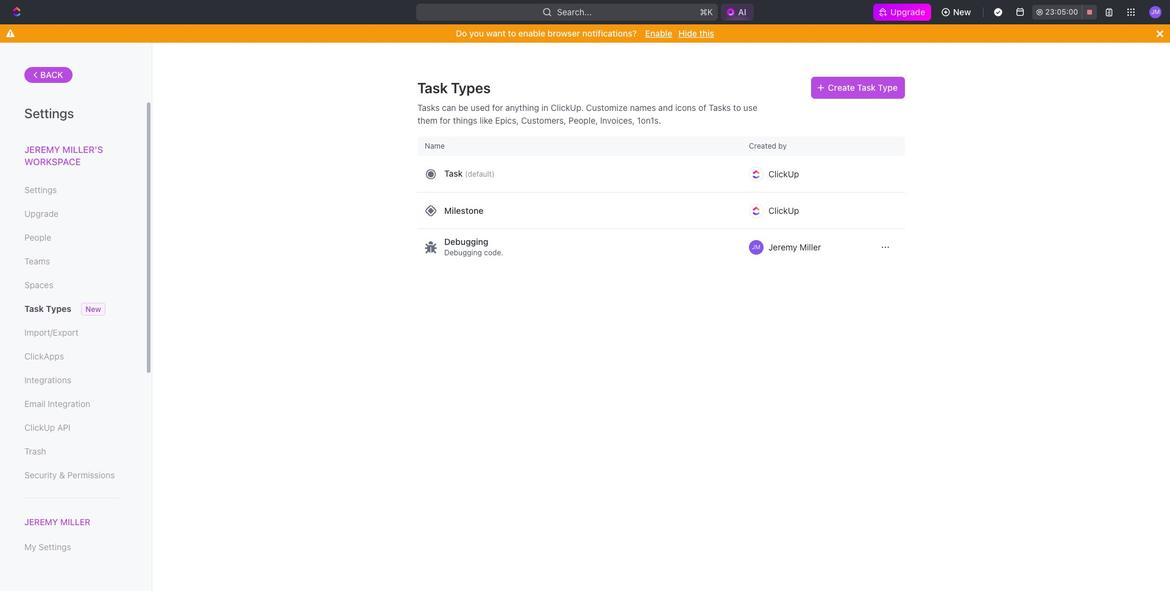 Task type: vqa. For each thing, say whether or not it's contained in the screenshot.
used on the top
yes



Task type: locate. For each thing, give the bounding box(es) containing it.
settings down back link
[[24, 105, 74, 121]]

1 horizontal spatial tasks
[[709, 102, 731, 113]]

back link
[[24, 67, 72, 83]]

enable
[[645, 28, 672, 38]]

settings right "my"
[[39, 542, 71, 552]]

1 horizontal spatial types
[[451, 79, 491, 96]]

1 vertical spatial task types
[[24, 303, 71, 314]]

email integration link
[[24, 394, 121, 414]]

milestone
[[444, 205, 483, 215]]

1 vertical spatial clickup
[[768, 205, 799, 215]]

1 horizontal spatial miller
[[800, 242, 821, 252]]

icons
[[675, 102, 696, 113]]

jm
[[1151, 8, 1160, 15], [752, 243, 761, 251]]

settings element
[[0, 43, 152, 591]]

api
[[57, 422, 71, 433]]

clickapps link
[[24, 346, 121, 367]]

0 horizontal spatial types
[[46, 303, 71, 314]]

debugging up code.
[[444, 236, 488, 247]]

ai button
[[721, 4, 754, 21]]

miller inside settings element
[[60, 517, 90, 527]]

to inside tasks can be used for anything in clickup. customize names and icons of tasks to use them for things like epics, customers, people, invoices, 1on1s.
[[733, 102, 741, 113]]

spaces link
[[24, 275, 121, 296]]

task up can
[[417, 79, 448, 96]]

1 horizontal spatial upgrade link
[[873, 4, 931, 21]]

1 vertical spatial new
[[85, 305, 101, 314]]

debugging left code.
[[444, 248, 482, 257]]

1 vertical spatial jm
[[752, 243, 761, 251]]

search...
[[557, 7, 592, 17]]

task
[[417, 79, 448, 96], [857, 82, 876, 93], [444, 168, 463, 179], [24, 303, 44, 314]]

1 horizontal spatial new
[[953, 7, 971, 17]]

0 vertical spatial jm
[[1151, 8, 1160, 15]]

to right want
[[508, 28, 516, 38]]

to left the use
[[733, 102, 741, 113]]

1 vertical spatial upgrade
[[24, 208, 59, 219]]

1 vertical spatial to
[[733, 102, 741, 113]]

my
[[24, 542, 36, 552]]

0 horizontal spatial task types
[[24, 303, 71, 314]]

task types up can
[[417, 79, 491, 96]]

trash link
[[24, 441, 121, 462]]

customize
[[586, 102, 628, 113]]

integration
[[48, 399, 90, 409]]

task inside settings element
[[24, 303, 44, 314]]

upgrade link left new button on the right top of the page
[[873, 4, 931, 21]]

task types up import/export
[[24, 303, 71, 314]]

import/export link
[[24, 322, 121, 343]]

security & permissions
[[24, 470, 115, 480]]

upgrade link down settings link
[[24, 204, 121, 224]]

upgrade up people
[[24, 208, 59, 219]]

integrations link
[[24, 370, 121, 391]]

1 vertical spatial jeremy
[[768, 242, 797, 252]]

type
[[878, 82, 898, 93]]

clickup api
[[24, 422, 71, 433]]

1 horizontal spatial to
[[733, 102, 741, 113]]

for
[[492, 102, 503, 113], [440, 115, 451, 126]]

for down can
[[440, 115, 451, 126]]

my settings link
[[24, 537, 121, 558]]

1 vertical spatial jeremy miller
[[24, 517, 90, 527]]

types up be
[[451, 79, 491, 96]]

types up import/export
[[46, 303, 71, 314]]

clickup
[[768, 169, 799, 179], [768, 205, 799, 215], [24, 422, 55, 433]]

new inside settings element
[[85, 305, 101, 314]]

workspace
[[24, 156, 81, 167]]

task left 'type'
[[857, 82, 876, 93]]

and
[[658, 102, 673, 113]]

jm button
[[1146, 2, 1165, 22]]

security & permissions link
[[24, 465, 121, 486]]

1 vertical spatial miller
[[60, 517, 90, 527]]

0 vertical spatial upgrade link
[[873, 4, 931, 21]]

0 vertical spatial task types
[[417, 79, 491, 96]]

0 vertical spatial jeremy miller
[[768, 242, 821, 252]]

0 horizontal spatial miller
[[60, 517, 90, 527]]

teams link
[[24, 251, 121, 272]]

1 vertical spatial debugging
[[444, 248, 482, 257]]

0 vertical spatial types
[[451, 79, 491, 96]]

to
[[508, 28, 516, 38], [733, 102, 741, 113]]

people link
[[24, 227, 121, 248]]

people,
[[569, 115, 598, 126]]

tasks
[[417, 102, 440, 113], [709, 102, 731, 113]]

0 vertical spatial jeremy
[[24, 144, 60, 155]]

task (default)
[[444, 168, 495, 179]]

jeremy
[[24, 144, 60, 155], [768, 242, 797, 252], [24, 517, 58, 527]]

tasks right the of
[[709, 102, 731, 113]]

for up epics,
[[492, 102, 503, 113]]

import/export
[[24, 327, 78, 338]]

miller's
[[62, 144, 103, 155]]

integrations
[[24, 375, 71, 385]]

create
[[828, 82, 855, 93]]

task inside button
[[857, 82, 876, 93]]

things
[[453, 115, 477, 126]]

0 horizontal spatial to
[[508, 28, 516, 38]]

0 horizontal spatial tasks
[[417, 102, 440, 113]]

0 vertical spatial upgrade
[[890, 7, 925, 17]]

settings down workspace
[[24, 185, 57, 195]]

1 vertical spatial for
[[440, 115, 451, 126]]

create task type
[[828, 82, 898, 93]]

types inside settings element
[[46, 303, 71, 314]]

0 horizontal spatial upgrade
[[24, 208, 59, 219]]

upgrade
[[890, 7, 925, 17], [24, 208, 59, 219]]

&
[[59, 470, 65, 480]]

0 horizontal spatial jeremy miller
[[24, 517, 90, 527]]

1 horizontal spatial for
[[492, 102, 503, 113]]

1 horizontal spatial jm
[[1151, 8, 1160, 15]]

0 vertical spatial new
[[953, 7, 971, 17]]

jeremy miller inside settings element
[[24, 517, 90, 527]]

code.
[[484, 248, 503, 257]]

0 horizontal spatial new
[[85, 305, 101, 314]]

upgrade left new button on the right top of the page
[[890, 7, 925, 17]]

1 vertical spatial types
[[46, 303, 71, 314]]

1 vertical spatial upgrade link
[[24, 204, 121, 224]]

back
[[40, 69, 63, 80]]

2 vertical spatial clickup
[[24, 422, 55, 433]]

like
[[480, 115, 493, 126]]

0 vertical spatial debugging
[[444, 236, 488, 247]]

clickup for task
[[768, 169, 799, 179]]

customers,
[[521, 115, 566, 126]]

0 horizontal spatial upgrade link
[[24, 204, 121, 224]]

task down the spaces
[[24, 303, 44, 314]]

upgrade link
[[873, 4, 931, 21], [24, 204, 121, 224]]

0 vertical spatial clickup
[[768, 169, 799, 179]]

miller
[[800, 242, 821, 252], [60, 517, 90, 527]]

task types
[[417, 79, 491, 96], [24, 303, 71, 314]]

2 vertical spatial settings
[[39, 542, 71, 552]]

0 vertical spatial to
[[508, 28, 516, 38]]

enable
[[518, 28, 545, 38]]

jeremy miller
[[768, 242, 821, 252], [24, 517, 90, 527]]

of
[[698, 102, 706, 113]]

0 vertical spatial miller
[[800, 242, 821, 252]]

types
[[451, 79, 491, 96], [46, 303, 71, 314]]

use
[[743, 102, 757, 113]]

debugging
[[444, 236, 488, 247], [444, 248, 482, 257]]

new
[[953, 7, 971, 17], [85, 305, 101, 314]]

in
[[542, 102, 548, 113]]

tasks up them
[[417, 102, 440, 113]]



Task type: describe. For each thing, give the bounding box(es) containing it.
names
[[630, 102, 656, 113]]

my settings
[[24, 542, 71, 552]]

tasks can be used for anything in clickup. customize names and icons of tasks to use them for things like epics, customers, people, invoices, 1on1s.
[[417, 102, 757, 126]]

spaces
[[24, 280, 53, 290]]

people
[[24, 232, 51, 243]]

new button
[[936, 2, 978, 22]]

23:05:00 button
[[1033, 5, 1097, 20]]

upgrade inside settings element
[[24, 208, 59, 219]]

2 vertical spatial jeremy
[[24, 517, 58, 527]]

epics,
[[495, 115, 519, 126]]

used
[[471, 102, 490, 113]]

bug image
[[425, 241, 437, 254]]

1 tasks from the left
[[417, 102, 440, 113]]

2 tasks from the left
[[709, 102, 731, 113]]

teams
[[24, 256, 50, 266]]

clickup for milestone
[[768, 205, 799, 215]]

clickup inside settings element
[[24, 422, 55, 433]]

23:05:00
[[1045, 7, 1078, 16]]

can
[[442, 102, 456, 113]]

security
[[24, 470, 57, 480]]

clickup.
[[551, 102, 584, 113]]

permissions
[[67, 470, 115, 480]]

email integration
[[24, 399, 90, 409]]

debugging debugging code.
[[444, 236, 503, 257]]

this
[[699, 28, 714, 38]]

jm inside dropdown button
[[1151, 8, 1160, 15]]

2 debugging from the top
[[444, 248, 482, 257]]

anything
[[505, 102, 539, 113]]

1 vertical spatial settings
[[24, 185, 57, 195]]

0 horizontal spatial jm
[[752, 243, 761, 251]]

1 debugging from the top
[[444, 236, 488, 247]]

clickapps
[[24, 351, 64, 361]]

created by
[[749, 141, 787, 151]]

1 horizontal spatial jeremy miller
[[768, 242, 821, 252]]

notifications?
[[582, 28, 637, 38]]

0 vertical spatial settings
[[24, 105, 74, 121]]

them
[[417, 115, 438, 126]]

hide
[[678, 28, 697, 38]]

1 horizontal spatial upgrade
[[890, 7, 925, 17]]

clickup api link
[[24, 417, 121, 438]]

browser
[[547, 28, 580, 38]]

jeremy miller's workspace
[[24, 144, 103, 167]]

want
[[486, 28, 506, 38]]

created
[[749, 141, 776, 151]]

by
[[778, 141, 787, 151]]

be
[[458, 102, 468, 113]]

⌘k
[[700, 7, 713, 17]]

do you want to enable browser notifications? enable hide this
[[456, 28, 714, 38]]

create task type button
[[811, 77, 905, 99]]

you
[[469, 28, 484, 38]]

1on1s.
[[637, 115, 661, 126]]

1 horizontal spatial task types
[[417, 79, 491, 96]]

trash
[[24, 446, 46, 456]]

do
[[456, 28, 467, 38]]

new inside button
[[953, 7, 971, 17]]

ai
[[738, 7, 746, 17]]

(default)
[[465, 169, 495, 179]]

settings link
[[24, 180, 121, 200]]

name
[[425, 141, 445, 151]]

task left (default)
[[444, 168, 463, 179]]

jeremy inside jeremy miller's workspace
[[24, 144, 60, 155]]

0 horizontal spatial for
[[440, 115, 451, 126]]

invoices,
[[600, 115, 635, 126]]

task types inside settings element
[[24, 303, 71, 314]]

0 vertical spatial for
[[492, 102, 503, 113]]

email
[[24, 399, 45, 409]]



